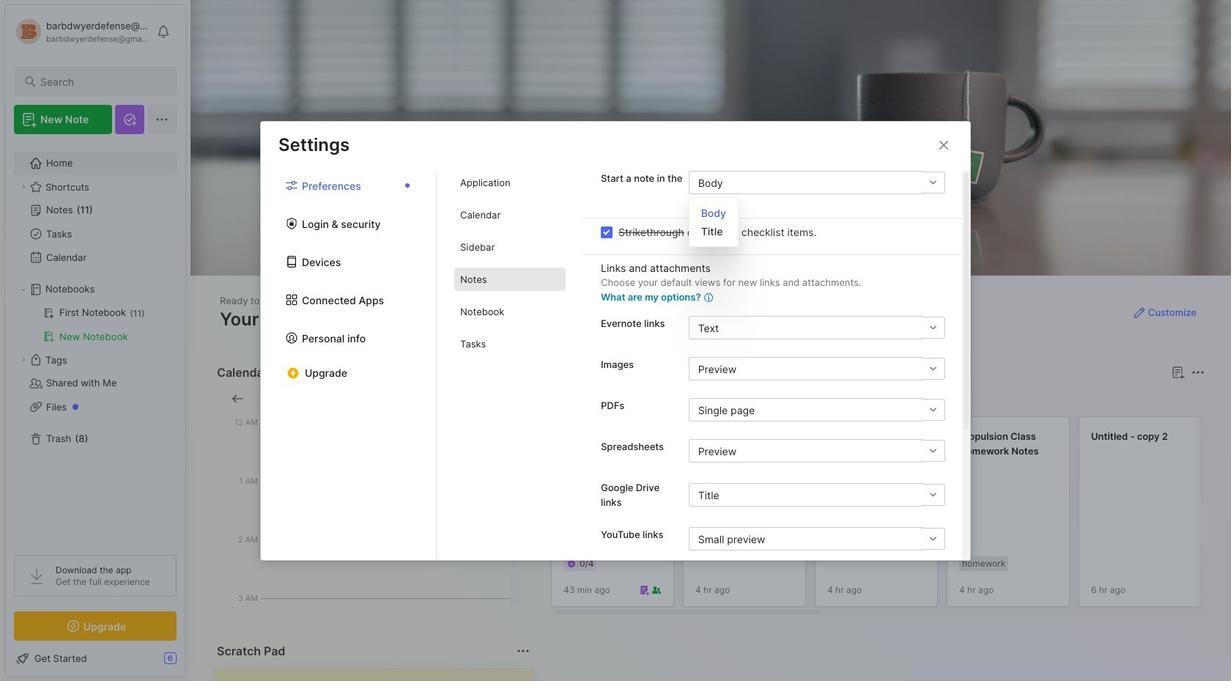 Task type: vqa. For each thing, say whether or not it's contained in the screenshot.
MORE ACTIONS image
no



Task type: describe. For each thing, give the bounding box(es) containing it.
Choose default view option for Evernote links field
[[689, 316, 946, 339]]

expand notebooks image
[[19, 285, 28, 294]]

group inside tree
[[14, 301, 176, 348]]

Search text field
[[40, 75, 164, 89]]

Choose default view option for Spreadsheets field
[[689, 439, 946, 463]]

Choose default view option for YouTube links field
[[689, 527, 946, 551]]

Choose default view option for Images field
[[689, 357, 946, 381]]

Choose default view option for Google Drive links field
[[689, 483, 946, 507]]

Start writing… text field
[[227, 669, 533, 681]]

Choose default view option for PDFs field
[[689, 398, 946, 422]]

Start a new note in the body or title. field
[[689, 171, 946, 194]]



Task type: locate. For each thing, give the bounding box(es) containing it.
none search field inside main element
[[40, 73, 164, 90]]

tab
[[455, 171, 566, 194], [455, 203, 566, 227], [455, 235, 566, 259], [455, 268, 566, 291], [455, 300, 566, 323], [455, 332, 566, 356], [555, 390, 598, 408], [604, 390, 663, 408]]

tab list
[[261, 171, 437, 560], [437, 171, 584, 560], [555, 390, 1203, 408]]

row group
[[552, 416, 1232, 616]]

tree
[[5, 143, 186, 542]]

Select74 checkbox
[[601, 226, 613, 238]]

tree inside main element
[[5, 143, 186, 542]]

expand tags image
[[19, 356, 28, 364]]

dropdown list menu
[[690, 204, 738, 240]]

main element
[[0, 0, 191, 681]]

None search field
[[40, 73, 164, 90]]

group
[[14, 301, 176, 348]]

close image
[[936, 136, 953, 154]]



